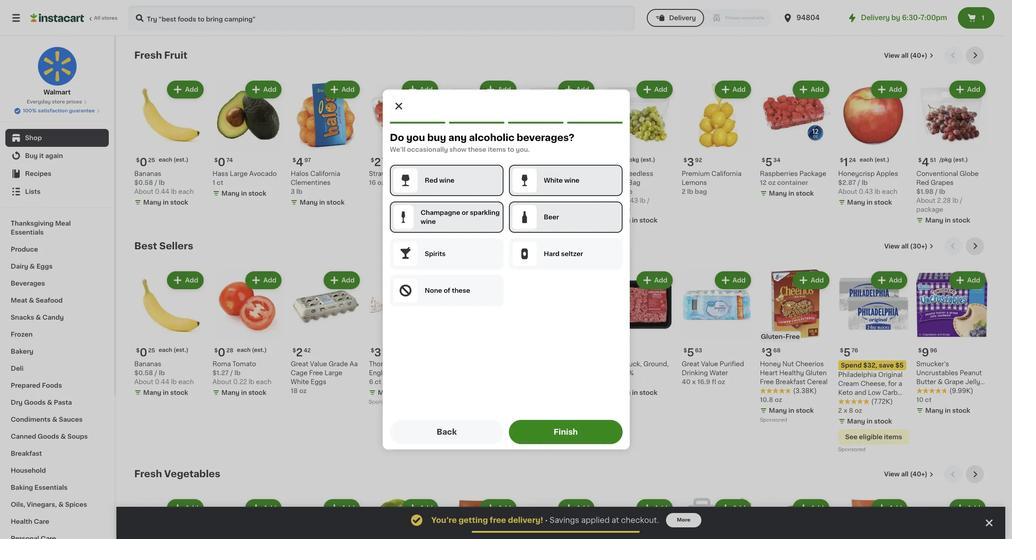 Task type: describe. For each thing, give the bounding box(es) containing it.
(9.99k)
[[950, 388, 974, 394]]

• savings applied at checkout.
[[545, 517, 659, 524]]

delivery for delivery
[[669, 15, 696, 21]]

grapes inside conventional globe red grapes $1.98 / lb about 2.28 lb / package
[[931, 179, 954, 186]]

spend $32, save $5
[[841, 363, 904, 369]]

original for cheese,
[[879, 372, 903, 378]]

soups
[[67, 434, 88, 440]]

(est.) inside $ 0 25 each (est.)
[[174, 157, 188, 162]]

many down 10.8 oz in the bottom of the page
[[769, 408, 787, 414]]

& inside smucker's uncrustables peanut butter & grape jelly sandwich
[[938, 379, 943, 385]]

walmart
[[44, 89, 71, 95]]

$ inside $ 4 51
[[919, 158, 922, 163]]

$ 4 97
[[293, 157, 311, 167]]

household link
[[5, 462, 109, 479]]

many down 2.28
[[926, 217, 944, 223]]

oz inside strawberries 16 oz container
[[378, 179, 385, 186]]

2.43
[[625, 197, 638, 204]]

view all (40+) button for fresh vegetables
[[881, 466, 938, 483]]

spices
[[65, 502, 87, 508]]

16
[[369, 179, 376, 186]]

$ inside $ 2 42
[[293, 348, 296, 354]]

about inside sun harvest seedless red grapes $2.18 / lb about 2.4 lb / package
[[526, 197, 545, 204]]

dry goods & pasta
[[11, 400, 72, 406]]

/ down $ 0 25
[[155, 370, 157, 376]]

9
[[922, 348, 930, 358]]

lemons
[[682, 179, 707, 186]]

oz right 10.8
[[775, 397, 783, 403]]

$ 3 92 for premium california lemons
[[684, 157, 703, 167]]

avocado
[[249, 171, 277, 177]]

about inside roma tomato $1.27 / lb about 0.22 lb each
[[213, 379, 232, 385]]

guarantee
[[69, 108, 95, 113]]

25 for $ 0 25
[[148, 348, 155, 354]]

$ inside $ 0 25
[[136, 348, 140, 354]]

$1.98 for red
[[917, 188, 934, 195]]

fresh fruit
[[134, 51, 188, 60]]

item carousel region containing fresh vegetables
[[134, 466, 988, 539]]

5 up sun
[[531, 157, 538, 167]]

5 for $ 5 76
[[844, 348, 851, 358]]

health care
[[11, 519, 49, 525]]

lime
[[447, 171, 463, 177]]

2 inside premium california lemons 2 lb bag
[[682, 188, 686, 195]]

delivery by 6:30-7:00pm link
[[847, 13, 948, 23]]

walmart link
[[37, 47, 77, 97]]

wine for white wine
[[564, 177, 580, 184]]

container
[[778, 179, 809, 186]]

cage
[[291, 370, 308, 376]]

buy
[[25, 153, 38, 159]]

red inside conventional globe red grapes $1.98 / lb about 2.28 lb / package
[[917, 179, 930, 186]]

cheerios
[[796, 361, 824, 367]]

/ right 2.4
[[565, 197, 568, 204]]

stock inside the green seedless grapes bag $1.98 / lb about 2.43 lb / package many in stock
[[640, 217, 658, 223]]

package for about 2.43 lb / package
[[604, 206, 631, 213]]

$ inside $ 5 76
[[840, 348, 844, 354]]

conventional
[[917, 171, 959, 177]]

(30+)
[[911, 243, 928, 249]]

for
[[889, 381, 897, 387]]

california for halos california clementines 3 lb
[[310, 171, 340, 177]]

you're
[[432, 517, 457, 524]]

seedless inside sun harvest seedless red grapes $2.18 / lb about 2.4 lb / package
[[566, 171, 594, 177]]

0 for $ 0 25 each (est.)
[[140, 157, 147, 167]]

recipes link
[[5, 165, 109, 183]]

bananas for 4
[[134, 171, 161, 177]]

$ inside "$ 4 97"
[[293, 158, 296, 163]]

$0.25 each (estimated) element for 4
[[134, 154, 205, 169]]

these inside 'do you buy any alcoholic beverages? we'll occasionally show these items to you.'
[[468, 146, 486, 153]]

a
[[899, 381, 903, 387]]

many down 8
[[848, 419, 866, 425]]

many up or
[[456, 190, 474, 196]]

everyday
[[27, 99, 51, 104]]

large inside hass large avocado 1 ct
[[230, 171, 248, 177]]

2 horizontal spatial ct
[[926, 397, 932, 403]]

eligible for sponsored badge image under 8
[[860, 434, 883, 440]]

great for 2
[[291, 361, 309, 367]]

sponsored badge image down 10.8 oz in the bottom of the page
[[760, 418, 788, 423]]

great value grade aa cage free large white eggs 18 oz
[[291, 361, 358, 394]]

100% satisfaction guarantee button
[[14, 106, 100, 115]]

many down english
[[378, 390, 396, 396]]

1 vertical spatial essentials
[[35, 485, 67, 491]]

oz right 8
[[855, 408, 863, 414]]

gluten-free
[[761, 334, 800, 340]]

to
[[508, 146, 514, 153]]

about down $ 0 25 each (est.)
[[134, 188, 153, 195]]

3 for honey nut cheerios heart healthy gluten free breakfast cereal
[[766, 348, 773, 358]]

chuck,
[[620, 361, 642, 367]]

strawberries 16 oz container
[[369, 171, 419, 186]]

shop
[[25, 135, 42, 141]]

produce
[[11, 246, 38, 253]]

/ right 2.28
[[961, 197, 963, 204]]

16.9
[[698, 379, 711, 385]]

oils, vinegars, & spices link
[[5, 496, 109, 513]]

/ down $ 0 25 each (est.)
[[155, 179, 157, 186]]

hard
[[544, 251, 560, 257]]

it
[[39, 153, 44, 159]]

finish button
[[509, 420, 623, 444]]

honey nut cheerios heart healthy gluten free breakfast cereal
[[760, 361, 828, 385]]

0.44 for 2
[[155, 379, 169, 385]]

green
[[604, 171, 623, 177]]

$ inside $ 9 96
[[919, 348, 922, 354]]

service type group
[[647, 9, 772, 27]]

$ 5 63
[[684, 348, 703, 358]]

& inside 'link'
[[30, 263, 35, 270]]

2 item carousel region from the top
[[134, 237, 988, 458]]

of
[[444, 288, 450, 294]]

value for 2
[[310, 361, 327, 367]]

100% satisfaction guarantee
[[23, 108, 95, 113]]

ct inside thomas' original english muffins 6 ct
[[375, 379, 382, 385]]

0 for $ 0 28
[[218, 348, 226, 358]]

buy
[[427, 133, 446, 142]]

walmart logo image
[[37, 47, 77, 86]]

gluten-
[[761, 334, 786, 340]]

74
[[226, 158, 233, 163]]

many down clementines
[[300, 199, 318, 205]]

$ inside $ 0 28
[[214, 348, 218, 354]]

product group containing 1
[[839, 79, 910, 209]]

many down '10 ct'
[[926, 408, 944, 414]]

do you buy any alcoholic beverages? we'll occasionally show these items to you.
[[390, 133, 575, 153]]

7:00pm
[[921, 14, 948, 21]]

$ 3 68
[[762, 348, 781, 358]]

2 vertical spatial items
[[885, 434, 903, 440]]

5 for $ 5 34
[[766, 157, 773, 167]]

$ inside $ 5 63
[[684, 348, 688, 354]]

/ up the 2.43
[[623, 188, 625, 195]]

34
[[774, 158, 781, 163]]

each inside $ 0 25 each (est.)
[[159, 157, 172, 162]]

/ up 2.4
[[544, 188, 546, 195]]

(est.) for $ 0 25
[[174, 348, 188, 353]]

& right meat
[[29, 297, 34, 304]]

condiments & sauces
[[11, 417, 83, 423]]

2 4 from the left
[[609, 157, 617, 167]]

healthy
[[780, 370, 805, 376]]

0 lime 42 1 each
[[447, 157, 472, 186]]

white inside add your shopping preferences element
[[544, 177, 563, 184]]

at
[[612, 517, 620, 524]]

package
[[800, 171, 827, 177]]

we'll
[[390, 146, 406, 153]]

each inside 'element'
[[860, 157, 874, 162]]

3 view from the top
[[885, 471, 900, 478]]

condiments
[[11, 417, 51, 423]]

jelly
[[966, 379, 981, 385]]

5 for $ 5 63
[[688, 348, 695, 358]]

essentials inside thanksgiving meal essentials
[[11, 229, 44, 236]]

view all (40+) for vegetables
[[885, 471, 928, 478]]

1 inside 0 lime 42 1 each
[[447, 179, 450, 186]]

free inside great value grade aa cage free large white eggs 18 oz
[[309, 370, 323, 376]]

1 inside 'element'
[[844, 157, 849, 167]]

4 for $ 4 97
[[296, 157, 304, 167]]

many down 2.4
[[535, 208, 553, 214]]

$ 0 74
[[214, 157, 233, 167]]

lb inside premium california lemons 2 lb bag
[[688, 188, 694, 195]]

large inside great value grade aa cage free large white eggs 18 oz
[[325, 370, 343, 376]]

premium
[[682, 171, 710, 177]]

beef chuck, ground, 80%/20%
[[604, 361, 669, 376]]

/pkg (est.) for globe
[[940, 157, 969, 162]]

spend
[[841, 363, 862, 369]]

baking
[[11, 485, 33, 491]]

english
[[369, 370, 392, 376]]

treatment tracker modal dialog
[[116, 507, 1006, 539]]

0 vertical spatial free
[[786, 334, 800, 340]]

$0.28 each (estimated) element
[[213, 344, 284, 360]]

1 horizontal spatial x
[[844, 408, 848, 414]]

2 left 72
[[374, 157, 381, 167]]

everyday store prices
[[27, 99, 82, 104]]

$ 9 96
[[919, 348, 938, 358]]

see eligible items for sponsored badge image below back
[[454, 425, 511, 432]]

ct inside hass large avocado 1 ct
[[217, 179, 223, 186]]

each (est.) for $ 0 25
[[159, 348, 188, 353]]

all
[[94, 16, 100, 21]]

$ inside $ 5 34
[[762, 158, 766, 163]]

1 inside button
[[982, 15, 985, 21]]

/pkg for conventional
[[940, 157, 952, 162]]

10.8
[[760, 397, 774, 403]]

oz inside raspberries package 12 oz container
[[769, 179, 776, 186]]

honeycrisp apples $2.87 / lb about 0.43 lb each
[[839, 171, 899, 195]]

fresh vegetables
[[134, 470, 220, 479]]

94804
[[797, 14, 820, 21]]

/ up 2.28
[[936, 188, 938, 195]]

breakfast inside honey nut cheerios heart healthy gluten free breakfast cereal
[[776, 379, 806, 385]]

view all (40+) for fruit
[[885, 52, 928, 59]]

sponsored badge image down back
[[447, 438, 474, 444]]

sauces
[[59, 417, 83, 423]]

beverages
[[11, 280, 45, 287]]

california for premium california lemons 2 lb bag
[[712, 171, 742, 177]]

lb inside halos california clementines 3 lb
[[297, 188, 303, 195]]

ground,
[[644, 361, 669, 367]]

and
[[855, 390, 867, 396]]

1 inside hass large avocado 1 ct
[[213, 179, 215, 186]]



Task type: vqa. For each thing, say whether or not it's contained in the screenshot.
Ct to the middle
yes



Task type: locate. For each thing, give the bounding box(es) containing it.
2 horizontal spatial 4
[[922, 157, 930, 167]]

1 horizontal spatial value
[[701, 361, 719, 367]]

1 vertical spatial fresh
[[134, 470, 162, 479]]

best
[[134, 241, 157, 251]]

meal
[[55, 220, 71, 227]]

$ inside $ 0 25 each (est.)
[[136, 158, 140, 163]]

40
[[682, 379, 691, 385]]

globe
[[960, 171, 979, 177]]

seedless up white wine
[[566, 171, 594, 177]]

0 horizontal spatial see
[[454, 425, 467, 432]]

0 vertical spatial items
[[488, 146, 506, 153]]

1 vertical spatial $0.58
[[134, 370, 153, 376]]

1 vertical spatial all
[[902, 243, 909, 249]]

0 horizontal spatial value
[[310, 361, 327, 367]]

2 /pkg (est.) from the left
[[940, 157, 969, 162]]

breakfast link
[[5, 445, 109, 462]]

original for muffins
[[398, 361, 422, 367]]

2.28
[[938, 197, 952, 204]]

3 up thomas'
[[374, 348, 382, 358]]

0 horizontal spatial see eligible items button
[[447, 421, 518, 436]]

(est.) for $ 0 28
[[252, 348, 267, 353]]

free inside honey nut cheerios heart healthy gluten free breakfast cereal
[[760, 379, 774, 385]]

baking essentials link
[[5, 479, 109, 496]]

2 fresh from the top
[[134, 470, 162, 479]]

foods
[[42, 383, 62, 389]]

oz inside great value grade aa cage free large white eggs 18 oz
[[299, 388, 307, 394]]

1 vertical spatial view
[[885, 243, 900, 249]]

1 vertical spatial white
[[291, 379, 309, 385]]

many down hass large avocado 1 ct
[[222, 190, 240, 197]]

5 left 34 at top
[[766, 157, 773, 167]]

0 horizontal spatial grapes
[[540, 179, 563, 186]]

great up drinking
[[682, 361, 700, 367]]

0 horizontal spatial delivery
[[669, 15, 696, 21]]

eggs up beverages link
[[36, 263, 53, 270]]

white wine
[[544, 177, 580, 184]]

1 bananas $0.58 / lb about 0.44 lb each from the top
[[134, 171, 194, 195]]

thanksgiving meal essentials
[[11, 220, 71, 236]]

great inside great value grade aa cage free large white eggs 18 oz
[[291, 361, 309, 367]]

$0.58 for 4
[[134, 179, 153, 186]]

seedless inside the green seedless grapes bag $1.98 / lb about 2.43 lb / package many in stock
[[625, 171, 654, 177]]

honeycrisp
[[839, 171, 875, 177]]

many down 80%/20%
[[613, 390, 631, 396]]

0 horizontal spatial $ 3 92
[[371, 348, 389, 358]]

1 vertical spatial $0.25 each (estimated) element
[[134, 344, 205, 360]]

sponsored badge image down 8
[[839, 447, 866, 453]]

1 vertical spatial $ 3 92
[[371, 348, 389, 358]]

0 vertical spatial essentials
[[11, 229, 44, 236]]

eggs inside great value grade aa cage free large white eggs 18 oz
[[311, 379, 327, 385]]

/ right the 2.43
[[647, 197, 650, 204]]

roma
[[213, 361, 231, 367]]

0 horizontal spatial original
[[398, 361, 422, 367]]

bananas $0.58 / lb about 0.44 lb each for 2
[[134, 361, 194, 385]]

& left soups
[[61, 434, 66, 440]]

1 $0.58 from the top
[[134, 179, 153, 186]]

see eligible items button for sponsored badge image under 8
[[839, 430, 910, 445]]

0 vertical spatial bananas $0.58 / lb about 0.44 lb each
[[134, 171, 194, 195]]

0 horizontal spatial seedless
[[566, 171, 594, 177]]

2 up cage
[[296, 348, 303, 358]]

main content
[[116, 36, 1006, 539]]

each (est.) inside $1.24 each (estimated) 'element'
[[860, 157, 890, 162]]

0 vertical spatial eggs
[[36, 263, 53, 270]]

25 inside $ 0 25
[[148, 348, 155, 354]]

value left grade on the bottom of page
[[310, 361, 327, 367]]

1 (40+) from the top
[[911, 52, 928, 59]]

hass
[[213, 171, 228, 177]]

92 up premium
[[695, 158, 703, 163]]

grapes inside the green seedless grapes bag $1.98 / lb about 2.43 lb / package many in stock
[[604, 179, 627, 186]]

eligible right back
[[468, 425, 492, 432]]

package down 2.28
[[917, 206, 944, 213]]

0 horizontal spatial /pkg
[[627, 157, 640, 162]]

(est.) up globe
[[954, 157, 969, 162]]

thomas' original english muffins 6 ct
[[369, 361, 422, 385]]

0 vertical spatial 25
[[148, 158, 155, 163]]

$5.72 element
[[604, 344, 675, 360]]

/pkg (est.) inside $4.81 per package (estimated) element
[[627, 157, 656, 162]]

0 horizontal spatial eligible
[[468, 425, 492, 432]]

1 california from the left
[[310, 171, 340, 177]]

& left spices at the bottom left of page
[[58, 502, 64, 508]]

original inside thomas' original english muffins 6 ct
[[398, 361, 422, 367]]

$4.51 per package (estimated) element
[[917, 154, 988, 169]]

bananas for 2
[[134, 361, 161, 367]]

0 horizontal spatial see eligible items
[[454, 425, 511, 432]]

snacks & candy
[[11, 314, 64, 321]]

1 grapes from the left
[[604, 179, 627, 186]]

$0.58 for 2
[[134, 370, 153, 376]]

each (est.) up tomato
[[237, 348, 267, 353]]

seedless
[[625, 171, 654, 177], [566, 171, 594, 177]]

about inside the green seedless grapes bag $1.98 / lb about 2.43 lb / package many in stock
[[604, 197, 623, 204]]

2 down lemons
[[682, 188, 686, 195]]

1 /pkg from the left
[[627, 157, 640, 162]]

2 25 from the top
[[148, 348, 155, 354]]

original up "muffins"
[[398, 361, 422, 367]]

42 inside 0 lime 42 1 each
[[464, 171, 472, 177]]

$ 3 92 up premium
[[684, 157, 703, 167]]

1 horizontal spatial see
[[846, 434, 858, 440]]

$ inside the $ 0 74
[[214, 158, 218, 163]]

strawberries
[[369, 171, 409, 177]]

goods for dry
[[24, 400, 46, 406]]

beef
[[604, 361, 619, 367]]

aa
[[350, 361, 358, 367]]

1 vertical spatial item carousel region
[[134, 237, 988, 458]]

0 for $ 0 74
[[218, 157, 226, 167]]

1 view all (40+) button from the top
[[881, 47, 938, 64]]

1 vertical spatial original
[[879, 372, 903, 378]]

2 bananas from the top
[[134, 361, 161, 367]]

breakfast down healthy
[[776, 379, 806, 385]]

(est.) inside $4.81 per package (estimated) element
[[641, 157, 656, 162]]

purified
[[720, 361, 745, 367]]

finish
[[554, 429, 578, 436]]

(7.72k)
[[872, 399, 893, 405]]

in
[[476, 190, 482, 196], [789, 190, 795, 196], [241, 190, 247, 197], [163, 199, 169, 205], [319, 199, 325, 205], [867, 199, 873, 205], [554, 208, 560, 214], [632, 217, 638, 223], [945, 217, 951, 223], [163, 390, 169, 396], [632, 390, 638, 396], [241, 390, 247, 396], [398, 390, 404, 396], [789, 408, 795, 414], [945, 408, 951, 414], [867, 419, 873, 425]]

these
[[468, 146, 486, 153], [452, 288, 470, 294]]

0.44 for 4
[[155, 188, 169, 195]]

1 horizontal spatial wine
[[439, 177, 454, 184]]

0 vertical spatial these
[[468, 146, 486, 153]]

0 vertical spatial see eligible items
[[454, 425, 511, 432]]

many down 0.22
[[222, 390, 240, 396]]

1 vertical spatial see
[[846, 434, 858, 440]]

1 $1.98 from the left
[[604, 188, 621, 195]]

all for 5
[[902, 243, 909, 249]]

0.43
[[859, 188, 874, 195]]

2 vertical spatial view
[[885, 471, 900, 478]]

champagne or sparkling wine
[[421, 210, 500, 225]]

1 vertical spatial 25
[[148, 348, 155, 354]]

ct
[[217, 179, 223, 186], [375, 379, 382, 385], [926, 397, 932, 403]]

1 fresh from the top
[[134, 51, 162, 60]]

2 view all (40+) button from the top
[[881, 466, 938, 483]]

these right of
[[452, 288, 470, 294]]

0 horizontal spatial 42
[[304, 348, 311, 354]]

1 vertical spatial 0.44
[[155, 379, 169, 385]]

3 inside halos california clementines 3 lb
[[291, 188, 295, 195]]

1 view from the top
[[885, 52, 900, 59]]

1 horizontal spatial grapes
[[604, 179, 627, 186]]

each inside roma tomato $1.27 / lb about 0.22 lb each
[[256, 379, 272, 385]]

many down $ 0 25
[[143, 390, 161, 396]]

x inside 'great value purified drinking water 40 x 16.9 fl oz'
[[692, 379, 696, 385]]

/pkg inside $4.51 per package (estimated) element
[[940, 157, 952, 162]]

2 $0.25 each (estimated) element from the top
[[134, 344, 205, 360]]

1 view all (40+) from the top
[[885, 52, 928, 59]]

$ 5 34
[[762, 157, 781, 167]]

1 horizontal spatial see eligible items button
[[839, 430, 910, 445]]

red inside add your shopping preferences element
[[425, 177, 438, 184]]

california right premium
[[712, 171, 742, 177]]

$1.27
[[213, 370, 229, 376]]

0 vertical spatial view all (40+)
[[885, 52, 928, 59]]

24
[[850, 158, 857, 163]]

1 great from the left
[[291, 361, 309, 367]]

hard seltzer
[[544, 251, 583, 257]]

ct right '6'
[[375, 379, 382, 385]]

1 horizontal spatial great
[[682, 361, 700, 367]]

1 bananas from the top
[[134, 171, 161, 177]]

great for 5
[[682, 361, 700, 367]]

white down harvest
[[544, 177, 563, 184]]

0 vertical spatial view
[[885, 52, 900, 59]]

package inside conventional globe red grapes $1.98 / lb about 2.28 lb / package
[[917, 206, 944, 213]]

health
[[11, 519, 32, 525]]

red
[[425, 177, 438, 184], [526, 179, 538, 186], [917, 179, 930, 186]]

1 horizontal spatial california
[[712, 171, 742, 177]]

1 0.44 from the top
[[155, 188, 169, 195]]

0 horizontal spatial each (est.)
[[159, 348, 188, 353]]

beer
[[544, 214, 559, 220]]

92 for premium california lemons
[[695, 158, 703, 163]]

/ inside honeycrisp apples $2.87 / lb about 0.43 lb each
[[858, 179, 861, 186]]

oz right 16
[[378, 179, 385, 186]]

0 horizontal spatial eggs
[[36, 263, 53, 270]]

wine inside champagne or sparkling wine
[[421, 219, 436, 225]]

3 for premium california lemons
[[688, 157, 695, 167]]

$1.24 each (estimated) element
[[839, 154, 910, 169]]

2 vertical spatial all
[[902, 471, 909, 478]]

0 vertical spatial x
[[692, 379, 696, 385]]

2 view from the top
[[885, 243, 900, 249]]

(est.) up tomato
[[252, 348, 267, 353]]

3 for thomas' original english muffins
[[374, 348, 382, 358]]

original up the for on the right bottom of page
[[879, 372, 903, 378]]

breakfast inside breakfast link
[[11, 451, 42, 457]]

1 4 from the left
[[296, 157, 304, 167]]

1 horizontal spatial seedless
[[625, 171, 654, 177]]

beverages link
[[5, 275, 109, 292]]

all for 1
[[902, 52, 909, 59]]

california inside halos california clementines 3 lb
[[310, 171, 340, 177]]

1 horizontal spatial $ 3 92
[[684, 157, 703, 167]]

& down uncrustables
[[938, 379, 943, 385]]

(est.) up the green seedless grapes bag $1.98 / lb about 2.43 lb / package many in stock
[[641, 157, 656, 162]]

3 left the 68
[[766, 348, 773, 358]]

(est.) for $ 1 24
[[875, 157, 890, 162]]

0 vertical spatial view all (40+) button
[[881, 47, 938, 64]]

value inside 'great value purified drinking water 40 x 16.9 fl oz'
[[701, 361, 719, 367]]

show
[[449, 146, 467, 153]]

stores
[[102, 16, 118, 21]]

0 vertical spatial 92
[[695, 158, 703, 163]]

$ inside $ 2 72
[[371, 158, 374, 163]]

view all (40+) button for fresh fruit
[[881, 47, 938, 64]]

0 vertical spatial $0.58
[[134, 179, 153, 186]]

$ inside $ 1 24
[[840, 158, 844, 163]]

grapes inside sun harvest seedless red grapes $2.18 / lb about 2.4 lb / package
[[540, 179, 563, 186]]

$0.58 down $ 0 25 each (est.)
[[134, 179, 153, 186]]

goods for canned
[[38, 434, 59, 440]]

drinking
[[682, 370, 708, 376]]

many down 0.43
[[848, 199, 866, 205]]

sponsored badge image
[[369, 400, 396, 405], [760, 418, 788, 423], [447, 438, 474, 444], [839, 447, 866, 453]]

1 vertical spatial free
[[309, 370, 323, 376]]

0 horizontal spatial 4
[[296, 157, 304, 167]]

0.44 down $ 0 25 each (est.)
[[155, 188, 169, 195]]

1 vertical spatial 92
[[382, 348, 389, 354]]

many inside the green seedless grapes bag $1.98 / lb about 2.43 lb / package many in stock
[[613, 217, 631, 223]]

each (est.) for $ 0 28
[[237, 348, 267, 353]]

/ inside roma tomato $1.27 / lb about 0.22 lb each
[[230, 370, 233, 376]]

oz
[[769, 179, 776, 186], [378, 179, 385, 186], [718, 379, 726, 385], [299, 388, 307, 394], [775, 397, 783, 403], [855, 408, 863, 414]]

4 left 51
[[922, 157, 930, 167]]

(est.) inside $0.28 each (estimated) element
[[252, 348, 267, 353]]

/pkg for green
[[627, 157, 640, 162]]

0 horizontal spatial large
[[230, 171, 248, 177]]

each (est.) for $ 1 24
[[860, 157, 890, 162]]

view all (40+)
[[885, 52, 928, 59], [885, 471, 928, 478]]

0 for $ 0 25
[[140, 348, 147, 358]]

view for 5
[[885, 243, 900, 249]]

delivery for delivery by 6:30-7:00pm
[[862, 14, 890, 21]]

2 grapes from the left
[[540, 179, 563, 186]]

0 horizontal spatial white
[[291, 379, 309, 385]]

these down alcoholic
[[468, 146, 486, 153]]

2 $1.98 from the left
[[917, 188, 934, 195]]

ct right "10"
[[926, 397, 932, 403]]

package down white wine
[[569, 197, 596, 204]]

3 grapes from the left
[[931, 179, 954, 186]]

(est.) right $ 0 25
[[174, 348, 188, 353]]

large down grade on the bottom of page
[[325, 370, 343, 376]]

about inside conventional globe red grapes $1.98 / lb about 2.28 lb / package
[[917, 197, 936, 204]]

1 horizontal spatial red
[[526, 179, 538, 186]]

(40+) for fruit
[[911, 52, 928, 59]]

oz inside 'great value purified drinking water 40 x 16.9 fl oz'
[[718, 379, 726, 385]]

$5.23 per package (estimated) element
[[526, 154, 597, 169]]

1 horizontal spatial eligible
[[860, 434, 883, 440]]

42 for 2
[[304, 348, 311, 354]]

(est.) inside $1.24 each (estimated) 'element'
[[875, 157, 890, 162]]

1 horizontal spatial see eligible items
[[846, 434, 903, 440]]

fresh for fresh vegetables
[[134, 470, 162, 479]]

prepared
[[11, 383, 40, 389]]

white down cage
[[291, 379, 309, 385]]

42 right lime
[[464, 171, 472, 177]]

0 horizontal spatial red
[[425, 177, 438, 184]]

bananas $0.58 / lb about 0.44 lb each for 4
[[134, 171, 194, 195]]

1 button
[[958, 7, 995, 29]]

about inside honeycrisp apples $2.87 / lb about 0.43 lb each
[[839, 188, 858, 195]]

1 /pkg (est.) from the left
[[627, 157, 656, 162]]

$1.98 for grapes
[[604, 188, 621, 195]]

1 item carousel region from the top
[[134, 47, 988, 230]]

2 (40+) from the top
[[911, 471, 928, 478]]

nut
[[783, 361, 794, 367]]

1 horizontal spatial ct
[[375, 379, 382, 385]]

back button
[[390, 420, 504, 444]]

0 vertical spatial goods
[[24, 400, 46, 406]]

1 $0.25 each (estimated) element from the top
[[134, 154, 205, 169]]

2 $0.58 from the top
[[134, 370, 153, 376]]

eggs inside 'link'
[[36, 263, 53, 270]]

heart
[[760, 370, 778, 376]]

oz right fl
[[718, 379, 726, 385]]

1 all from the top
[[902, 52, 909, 59]]

smucker's
[[917, 361, 950, 367]]

each (est.) inside $0.28 each (estimated) element
[[237, 348, 267, 353]]

bakery link
[[5, 343, 109, 360]]

0 inside 0 lime 42 1 each
[[453, 157, 460, 167]]

1 vertical spatial view all (40+) button
[[881, 466, 938, 483]]

$ 2 42
[[293, 348, 311, 358]]

25
[[148, 158, 155, 163], [148, 348, 155, 354]]

0 horizontal spatial ct
[[217, 179, 223, 186]]

1 horizontal spatial delivery
[[862, 14, 890, 21]]

fresh left fruit
[[134, 51, 162, 60]]

in inside the green seedless grapes bag $1.98 / lb about 2.43 lb / package many in stock
[[632, 217, 638, 223]]

each (est.)
[[860, 157, 890, 162], [159, 348, 188, 353], [237, 348, 267, 353]]

3 up premium
[[688, 157, 695, 167]]

goods down prepared foods
[[24, 400, 46, 406]]

2 0.44 from the top
[[155, 379, 169, 385]]

3 item carousel region from the top
[[134, 466, 988, 539]]

many down the 2.43
[[613, 217, 631, 223]]

see eligible items for sponsored badge image under 8
[[846, 434, 903, 440]]

wine for red wine
[[439, 177, 454, 184]]

2 horizontal spatial grapes
[[931, 179, 954, 186]]

eligible for sponsored badge image below back
[[468, 425, 492, 432]]

fresh left 'vegetables'
[[134, 470, 162, 479]]

0 horizontal spatial $1.98
[[604, 188, 621, 195]]

philadelphia
[[839, 372, 877, 378]]

92 for thomas' original english muffins
[[382, 348, 389, 354]]

1 vertical spatial eligible
[[860, 434, 883, 440]]

oz right 12
[[769, 179, 776, 186]]

original inside philadelphia original cream cheese, for a keto and low carb lifestyle
[[879, 372, 903, 378]]

1 horizontal spatial /pkg
[[940, 157, 952, 162]]

$ 0 25
[[136, 348, 155, 358]]

5 left 76
[[844, 348, 851, 358]]

/pkg inside $4.81 per package (estimated) element
[[627, 157, 640, 162]]

2 great from the left
[[682, 361, 700, 367]]

each (est.) right $ 0 25
[[159, 348, 188, 353]]

all inside popup button
[[902, 243, 909, 249]]

2 horizontal spatial package
[[917, 206, 944, 213]]

main content containing 0
[[116, 36, 1006, 539]]

$
[[136, 158, 140, 163], [293, 158, 296, 163], [762, 158, 766, 163], [214, 158, 218, 163], [371, 158, 374, 163], [684, 158, 688, 163], [840, 158, 844, 163], [919, 158, 922, 163], [136, 348, 140, 354], [293, 348, 296, 354], [762, 348, 766, 354], [214, 348, 218, 354], [371, 348, 374, 354], [684, 348, 688, 354], [840, 348, 844, 354], [919, 348, 922, 354]]

1 value from the left
[[310, 361, 327, 367]]

$4.81 per package (estimated) element
[[604, 154, 675, 169]]

sponsored badge image down '6'
[[369, 400, 396, 405]]

$1.98 down conventional
[[917, 188, 934, 195]]

0 vertical spatial large
[[230, 171, 248, 177]]

/pkg up bag
[[627, 157, 640, 162]]

1 vertical spatial goods
[[38, 434, 59, 440]]

california up clementines
[[310, 171, 340, 177]]

1 horizontal spatial 42
[[464, 171, 472, 177]]

96
[[931, 348, 938, 354]]

$ 4 51
[[919, 157, 936, 167]]

(est.) left the $ 0 74
[[174, 157, 188, 162]]

instacart logo image
[[30, 13, 84, 23]]

$1.98 inside conventional globe red grapes $1.98 / lb about 2.28 lb / package
[[917, 188, 934, 195]]

$ 3 92 up thomas'
[[371, 348, 389, 358]]

0 vertical spatial $0.25 each (estimated) element
[[134, 154, 205, 169]]

1 vertical spatial view all (40+)
[[885, 471, 928, 478]]

10 ct
[[917, 397, 932, 403]]

each inside honeycrisp apples $2.87 / lb about 0.43 lb each
[[883, 188, 898, 195]]

red inside sun harvest seedless red grapes $2.18 / lb about 2.4 lb / package
[[526, 179, 538, 186]]

red down conventional
[[917, 179, 930, 186]]

& right dairy
[[30, 263, 35, 270]]

meat & seafood
[[11, 297, 63, 304]]

great value purified drinking water 40 x 16.9 fl oz
[[682, 361, 745, 385]]

free down heart
[[760, 379, 774, 385]]

x
[[692, 379, 696, 385], [844, 408, 848, 414]]

about down $2.87 at the right top of the page
[[839, 188, 858, 195]]

0 vertical spatial see
[[454, 425, 467, 432]]

/pkg (est.) inside $4.51 per package (estimated) element
[[940, 157, 969, 162]]

1 vertical spatial eggs
[[311, 379, 327, 385]]

80%/20%
[[604, 370, 634, 376]]

red right container
[[425, 177, 438, 184]]

thanksgiving
[[11, 220, 54, 227]]

/pkg (est.) for seedless
[[627, 157, 656, 162]]

add your shopping preferences element
[[383, 90, 630, 450]]

bananas down $ 0 25 each (est.)
[[134, 171, 161, 177]]

1 horizontal spatial 92
[[695, 158, 703, 163]]

items inside 'do you buy any alcoholic beverages? we'll occasionally show these items to you.'
[[488, 146, 506, 153]]

4 for $ 4 51
[[922, 157, 930, 167]]

2 left 8
[[839, 408, 843, 414]]

(est.) for $ 4 51
[[954, 157, 969, 162]]

(40+) for vegetables
[[911, 471, 928, 478]]

delivery inside button
[[669, 15, 696, 21]]

$1.98 inside the green seedless grapes bag $1.98 / lb about 2.43 lb / package many in stock
[[604, 188, 621, 195]]

3 4 from the left
[[922, 157, 930, 167]]

package for about 2.28 lb / package
[[917, 206, 944, 213]]

peanut
[[960, 370, 983, 376]]

champagne
[[421, 210, 460, 216]]

& left 'candy'
[[36, 314, 41, 321]]

you.
[[516, 146, 530, 153]]

1 25 from the top
[[148, 158, 155, 163]]

fruit
[[164, 51, 188, 60]]

canned goods & soups
[[11, 434, 88, 440]]

1 horizontal spatial /pkg (est.)
[[940, 157, 969, 162]]

bananas
[[134, 171, 161, 177], [134, 361, 161, 367]]

value for 5
[[701, 361, 719, 367]]

value inside great value grade aa cage free large white eggs 18 oz
[[310, 361, 327, 367]]

getting
[[459, 517, 488, 524]]

red down sun
[[526, 179, 538, 186]]

everyday store prices link
[[27, 99, 87, 106]]

2 california from the left
[[712, 171, 742, 177]]

x right 40
[[692, 379, 696, 385]]

0 horizontal spatial california
[[310, 171, 340, 177]]

$0.25 each (estimated) element for 2
[[134, 344, 205, 360]]

3 all from the top
[[902, 471, 909, 478]]

seedless up bag
[[625, 171, 654, 177]]

product group
[[134, 79, 205, 209], [213, 79, 284, 200], [291, 79, 362, 209], [369, 79, 440, 187], [447, 79, 518, 200], [526, 79, 597, 218], [604, 79, 675, 227], [682, 79, 753, 196], [760, 79, 832, 200], [839, 79, 910, 209], [917, 79, 988, 227], [134, 270, 205, 399], [213, 270, 284, 399], [291, 270, 362, 396], [369, 270, 440, 407], [447, 270, 518, 446], [526, 270, 597, 408], [604, 270, 675, 399], [682, 270, 753, 387], [760, 270, 832, 425], [839, 270, 910, 455], [917, 270, 988, 417], [134, 498, 205, 539], [213, 498, 284, 539], [291, 498, 362, 539], [369, 498, 440, 539], [447, 498, 518, 539], [526, 498, 597, 539], [604, 498, 675, 539], [682, 498, 753, 539], [760, 498, 832, 539], [839, 498, 910, 539], [917, 498, 988, 539]]

/pkg (est.) up bag
[[627, 157, 656, 162]]

breakfast up household
[[11, 451, 42, 457]]

wine down champagne
[[421, 219, 436, 225]]

item carousel region
[[134, 47, 988, 230], [134, 237, 988, 458], [134, 466, 988, 539]]

/
[[155, 179, 157, 186], [858, 179, 861, 186], [623, 188, 625, 195], [544, 188, 546, 195], [936, 188, 938, 195], [647, 197, 650, 204], [565, 197, 568, 204], [961, 197, 963, 204], [155, 370, 157, 376], [230, 370, 233, 376]]

25 inside $ 0 25 each (est.)
[[148, 158, 155, 163]]

1 vertical spatial see eligible items
[[846, 434, 903, 440]]

container
[[387, 179, 419, 186]]

halos
[[291, 171, 309, 177]]

42 for lime
[[464, 171, 472, 177]]

2 /pkg from the left
[[940, 157, 952, 162]]

each inside 0 lime 42 1 each
[[452, 179, 468, 186]]

& left sauces
[[52, 417, 57, 423]]

$1.98 down green
[[604, 188, 621, 195]]

about down $2.18
[[526, 197, 545, 204]]

see eligible items button for sponsored badge image below back
[[447, 421, 518, 436]]

(est.) inside $4.51 per package (estimated) element
[[954, 157, 969, 162]]

breakfast
[[776, 379, 806, 385], [11, 451, 42, 457]]

package inside sun harvest seedless red grapes $2.18 / lb about 2.4 lb / package
[[569, 197, 596, 204]]

shop link
[[5, 129, 109, 147]]

product group containing 9
[[917, 270, 988, 417]]

many down container
[[769, 190, 787, 196]]

1 vertical spatial items
[[493, 425, 511, 432]]

$0.25 each (estimated) element
[[134, 154, 205, 169], [134, 344, 205, 360]]

2 all from the top
[[902, 243, 909, 249]]

1 vertical spatial these
[[452, 288, 470, 294]]

cereal
[[808, 379, 828, 385]]

94804 button
[[783, 5, 836, 30]]

fresh for fresh fruit
[[134, 51, 162, 60]]

1 vertical spatial breakfast
[[11, 451, 42, 457]]

$ 0 25 each (est.)
[[136, 157, 188, 167]]

1 vertical spatial x
[[844, 408, 848, 414]]

package inside the green seedless grapes bag $1.98 / lb about 2.43 lb / package many in stock
[[604, 206, 631, 213]]

1 vertical spatial bananas $0.58 / lb about 0.44 lb each
[[134, 361, 194, 385]]

large down the 74
[[230, 171, 248, 177]]

1 horizontal spatial package
[[604, 206, 631, 213]]

$ 3 92 for thomas' original english muffins
[[371, 348, 389, 358]]

2 bananas $0.58 / lb about 0.44 lb each from the top
[[134, 361, 194, 385]]

1 seedless from the left
[[625, 171, 654, 177]]

many down $ 0 25 each (est.)
[[143, 199, 161, 205]]

0 vertical spatial 0.44
[[155, 188, 169, 195]]

/ down honeycrisp
[[858, 179, 861, 186]]

2 vertical spatial ct
[[926, 397, 932, 403]]

0 horizontal spatial breakfast
[[11, 451, 42, 457]]

about down $ 0 25
[[134, 379, 153, 385]]

alcoholic
[[469, 133, 515, 142]]

essentials up oils, vinegars, & spices
[[35, 485, 67, 491]]

0 horizontal spatial 92
[[382, 348, 389, 354]]

$ inside $ 3 68
[[762, 348, 766, 354]]

25 for $ 0 25 each (est.)
[[148, 158, 155, 163]]

1 vertical spatial bananas
[[134, 361, 161, 367]]

0 vertical spatial item carousel region
[[134, 47, 988, 230]]

0 horizontal spatial free
[[309, 370, 323, 376]]

& left pasta
[[47, 400, 52, 406]]

18
[[291, 388, 298, 394]]

42 inside $ 2 42
[[304, 348, 311, 354]]

0 vertical spatial (40+)
[[911, 52, 928, 59]]

2 seedless from the left
[[566, 171, 594, 177]]

2 value from the left
[[701, 361, 719, 367]]

2.4
[[546, 197, 556, 204]]

view for 1
[[885, 52, 900, 59]]

white inside great value grade aa cage free large white eggs 18 oz
[[291, 379, 309, 385]]

2 view all (40+) from the top
[[885, 471, 928, 478]]

0 horizontal spatial x
[[692, 379, 696, 385]]

cream
[[839, 381, 860, 387]]

premium california lemons 2 lb bag
[[682, 171, 742, 195]]

0 horizontal spatial great
[[291, 361, 309, 367]]

$5
[[896, 363, 904, 369]]

&
[[30, 263, 35, 270], [29, 297, 34, 304], [36, 314, 41, 321], [938, 379, 943, 385], [47, 400, 52, 406], [52, 417, 57, 423], [61, 434, 66, 440], [58, 502, 64, 508]]

red wine
[[425, 177, 454, 184]]

None search field
[[128, 5, 635, 30]]

package down the 2.43
[[604, 206, 631, 213]]

1 vertical spatial large
[[325, 370, 343, 376]]

view all (30+) button
[[881, 237, 938, 255]]

great inside 'great value purified drinking water 40 x 16.9 fl oz'
[[682, 361, 700, 367]]

pasta
[[54, 400, 72, 406]]

x left 8
[[844, 408, 848, 414]]

you're getting free delivery!
[[432, 517, 543, 524]]

california inside premium california lemons 2 lb bag
[[712, 171, 742, 177]]

ct down hass
[[217, 179, 223, 186]]

sparkling
[[470, 210, 500, 216]]



